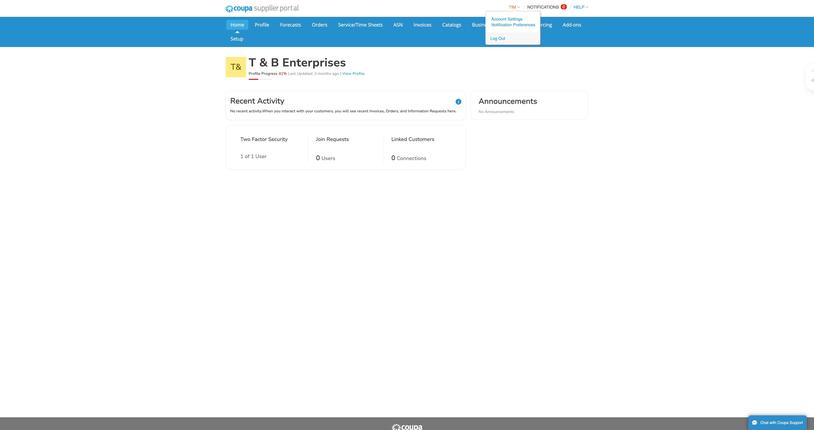 Task type: vqa. For each thing, say whether or not it's contained in the screenshot.
the bottom the "Coupa Supplier Portal" Image
yes



Task type: locate. For each thing, give the bounding box(es) containing it.
1 horizontal spatial coupa supplier portal image
[[392, 424, 423, 431]]

additional information image
[[456, 99, 462, 105]]

coupa supplier portal image
[[221, 1, 303, 17], [392, 424, 423, 431]]

navigation
[[486, 1, 589, 45]]

0 horizontal spatial coupa supplier portal image
[[221, 1, 303, 17]]

t& image
[[226, 57, 246, 77]]

0 vertical spatial coupa supplier portal image
[[221, 1, 303, 17]]

1 vertical spatial coupa supplier portal image
[[392, 424, 423, 431]]



